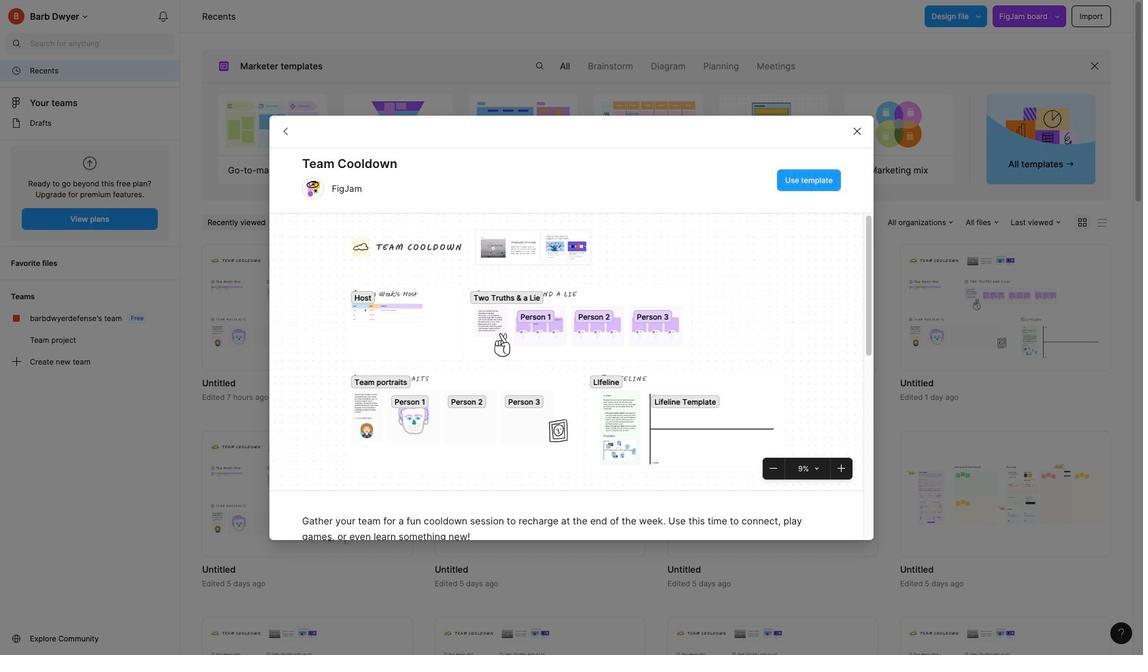 Task type: locate. For each thing, give the bounding box(es) containing it.
dialog
[[270, 115, 874, 656]]

marketing mix image
[[845, 94, 954, 155]]

file thumbnail image
[[480, 251, 601, 364], [209, 253, 406, 362], [675, 253, 872, 362], [908, 253, 1105, 362], [209, 440, 406, 549], [442, 464, 639, 525], [675, 464, 872, 525], [908, 464, 1105, 525], [209, 626, 406, 656], [442, 626, 639, 656], [675, 626, 872, 656], [908, 626, 1105, 656]]

community 16 image
[[11, 634, 22, 645]]

recent 16 image
[[11, 65, 22, 76]]

social media planner image
[[595, 94, 703, 155]]

bell 32 image
[[153, 5, 174, 27]]

search 32 image
[[529, 55, 551, 77]]

search 32 image
[[5, 33, 27, 54]]

marketing funnel image
[[344, 94, 453, 155]]

competitor analysis image
[[469, 94, 578, 155]]



Task type: describe. For each thing, give the bounding box(es) containing it.
page 16 image
[[11, 118, 22, 129]]

select zoom level image
[[816, 467, 820, 471]]

Search for anything text field
[[30, 38, 174, 49]]

creative brief template image
[[713, 94, 835, 155]]

see all all templates image
[[1006, 107, 1077, 154]]

go-to-market (gtm) strategy image
[[219, 94, 327, 155]]



Task type: vqa. For each thing, say whether or not it's contained in the screenshot.
See all All templates image
yes



